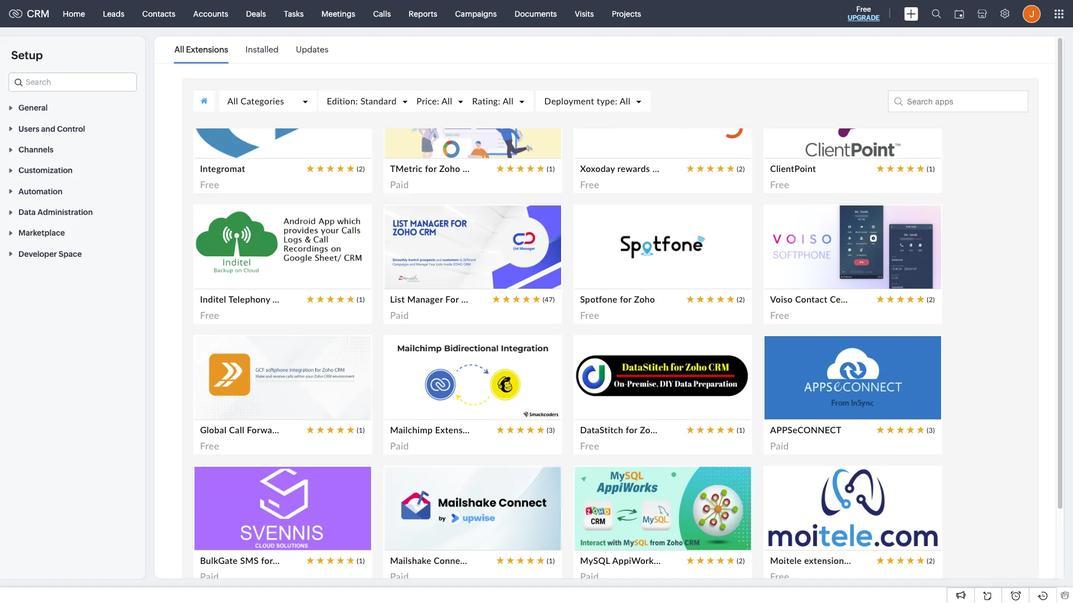 Task type: vqa. For each thing, say whether or not it's contained in the screenshot.
Visits
yes



Task type: describe. For each thing, give the bounding box(es) containing it.
calls
[[373, 9, 391, 18]]

crm
[[27, 8, 50, 20]]

crm link
[[9, 8, 50, 20]]

deals link
[[237, 0, 275, 27]]

campaigns link
[[446, 0, 506, 27]]

leads link
[[94, 0, 133, 27]]

projects link
[[603, 0, 650, 27]]

and
[[41, 124, 55, 133]]

tasks
[[284, 9, 304, 18]]

space
[[59, 250, 82, 259]]

automation
[[18, 187, 62, 196]]

developer space
[[18, 250, 82, 259]]

channels button
[[0, 139, 145, 160]]

all
[[174, 45, 184, 54]]

profile element
[[1016, 0, 1047, 27]]

calendar image
[[955, 9, 964, 18]]

marketplace
[[18, 229, 65, 238]]

all extensions
[[174, 45, 228, 54]]

calls link
[[364, 0, 400, 27]]

visits
[[575, 9, 594, 18]]

documents
[[515, 9, 557, 18]]

meetings
[[322, 9, 355, 18]]

profile image
[[1023, 5, 1041, 23]]

tasks link
[[275, 0, 313, 27]]

marketplace button
[[0, 222, 145, 243]]

installed link
[[246, 37, 279, 63]]

all extensions link
[[174, 37, 228, 63]]

search element
[[925, 0, 948, 27]]

deals
[[246, 9, 266, 18]]

free upgrade
[[848, 5, 880, 22]]

accounts link
[[184, 0, 237, 27]]

customization
[[18, 166, 73, 175]]

automation button
[[0, 181, 145, 202]]

updates link
[[296, 37, 329, 63]]

home
[[63, 9, 85, 18]]

general
[[18, 104, 48, 113]]

data administration
[[18, 208, 93, 217]]

upgrade
[[848, 14, 880, 22]]

developer space button
[[0, 243, 145, 264]]

developer
[[18, 250, 57, 259]]

reports
[[409, 9, 437, 18]]

create menu image
[[904, 7, 918, 20]]

customization button
[[0, 160, 145, 181]]



Task type: locate. For each thing, give the bounding box(es) containing it.
Search text field
[[9, 73, 136, 91]]

administration
[[37, 208, 93, 217]]

data
[[18, 208, 36, 217]]

installed
[[246, 45, 279, 54]]

create menu element
[[898, 0, 925, 27]]

visits link
[[566, 0, 603, 27]]

channels
[[18, 145, 53, 154]]

campaigns
[[455, 9, 497, 18]]

accounts
[[193, 9, 228, 18]]

free
[[856, 5, 871, 13]]

reports link
[[400, 0, 446, 27]]

home link
[[54, 0, 94, 27]]

contacts link
[[133, 0, 184, 27]]

users and control
[[18, 124, 85, 133]]

documents link
[[506, 0, 566, 27]]

control
[[57, 124, 85, 133]]

projects
[[612, 9, 641, 18]]

users and control button
[[0, 118, 145, 139]]

contacts
[[142, 9, 175, 18]]

search image
[[932, 9, 941, 18]]

None field
[[8, 73, 137, 92]]

updates
[[296, 45, 329, 54]]

meetings link
[[313, 0, 364, 27]]

extensions
[[186, 45, 228, 54]]

leads
[[103, 9, 124, 18]]

general button
[[0, 97, 145, 118]]

data administration button
[[0, 202, 145, 222]]

setup
[[11, 49, 43, 61]]

users
[[18, 124, 39, 133]]



